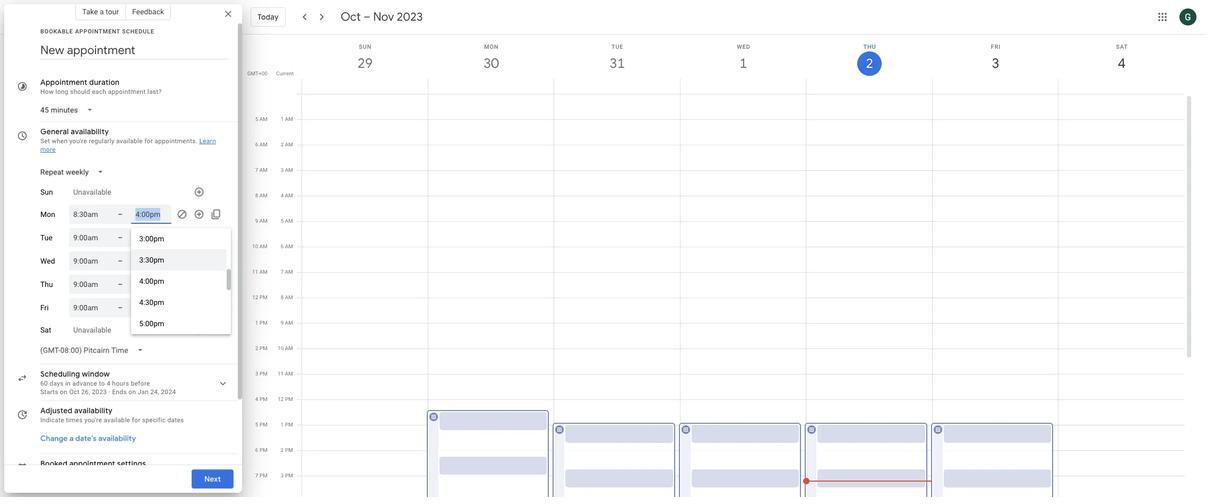 Task type: describe. For each thing, give the bounding box(es) containing it.
60
[[40, 380, 48, 388]]

1 am
[[281, 116, 293, 122]]

0 vertical spatial 10
[[252, 244, 258, 250]]

2 cell from the left
[[427, 94, 555, 498]]

30
[[483, 55, 498, 72]]

1 horizontal spatial 2023
[[397, 10, 423, 24]]

scheduling window 60 days in advance to 4 hours before starts on oct 26, 2023 · ends on jan 24, 2024
[[40, 370, 176, 396]]

scheduling
[[40, 370, 80, 379]]

1 horizontal spatial 8
[[281, 295, 284, 301]]

2 vertical spatial 7
[[255, 473, 258, 479]]

wednesday, november 1 element
[[732, 52, 756, 76]]

1 vertical spatial 7 am
[[281, 269, 293, 275]]

tue for tue
[[40, 234, 52, 242]]

1 horizontal spatial 3 pm
[[281, 473, 293, 479]]

6 pm
[[255, 448, 268, 454]]

0 horizontal spatial 6 am
[[255, 142, 268, 148]]

booked
[[40, 459, 68, 469]]

1 vertical spatial 11 am
[[278, 371, 293, 377]]

·
[[109, 389, 110, 396]]

to
[[99, 380, 105, 388]]

5:00pm option
[[131, 313, 227, 335]]

2 vertical spatial 6
[[255, 448, 258, 454]]

take a tour button
[[75, 3, 126, 20]]

4 inside sat 4
[[1118, 55, 1125, 72]]

current
[[276, 71, 294, 76]]

Start time on Wednesdays text field
[[73, 255, 105, 268]]

1 vertical spatial 6
[[281, 244, 284, 250]]

1 vertical spatial 2 pm
[[281, 448, 293, 454]]

1 vertical spatial 10 am
[[278, 346, 293, 352]]

thu 2
[[864, 44, 877, 72]]

4:00pm option
[[131, 271, 227, 292]]

schedule
[[122, 28, 154, 35]]

2 inside the thu 2
[[866, 55, 873, 72]]

adjusted availability indicate times you're available for specific dates
[[40, 406, 184, 424]]

appointment
[[40, 78, 87, 87]]

4 cell from the left
[[679, 94, 807, 498]]

4:00pm
[[139, 277, 164, 286]]

Start time on Thursdays text field
[[73, 278, 105, 291]]

5:00pm
[[139, 320, 164, 328]]

appointment duration how long should each appointment last?
[[40, 78, 162, 96]]

29
[[357, 55, 372, 72]]

End time on Mondays text field
[[136, 208, 167, 221]]

window
[[82, 370, 110, 379]]

end time on mondays list box
[[131, 228, 231, 335]]

sat 4
[[1117, 44, 1128, 72]]

1 horizontal spatial 8 am
[[281, 295, 293, 301]]

mon for mon
[[40, 210, 55, 219]]

0 horizontal spatial 9 am
[[255, 218, 268, 224]]

3 am
[[281, 167, 293, 173]]

booked appointment settings button
[[36, 457, 236, 480]]

1 horizontal spatial 12
[[278, 397, 284, 403]]

7 cell from the left
[[1059, 94, 1185, 498]]

1 horizontal spatial 11
[[278, 371, 284, 377]]

feedback
[[132, 7, 164, 16]]

– left nov
[[364, 10, 371, 24]]

0 vertical spatial 11 am
[[252, 269, 268, 275]]

1 horizontal spatial 9
[[281, 320, 284, 326]]

31 column header
[[554, 35, 681, 94]]

2 vertical spatial 5
[[255, 422, 258, 428]]

26,
[[81, 389, 90, 396]]

3:00pm
[[139, 235, 164, 243]]

set
[[40, 138, 50, 145]]

take
[[82, 7, 98, 16]]

4 am
[[281, 193, 293, 199]]

1 vertical spatial 10
[[278, 346, 284, 352]]

regularly
[[89, 138, 115, 145]]

4:30pm
[[139, 298, 164, 307]]

thursday, november 2, today element
[[858, 52, 882, 76]]

0 vertical spatial 2 pm
[[255, 346, 268, 352]]

3:00pm option
[[131, 228, 227, 250]]

long
[[56, 88, 68, 96]]

friday, november 3 element
[[984, 52, 1008, 76]]

0 vertical spatial 5 am
[[255, 116, 268, 122]]

available inside adjusted availability indicate times you're available for specific dates
[[104, 417, 130, 424]]

each
[[92, 88, 106, 96]]

Start time on Mondays text field
[[73, 208, 105, 221]]

when
[[52, 138, 68, 145]]

Start time on Fridays text field
[[73, 302, 105, 314]]

oct inside scheduling window 60 days in advance to 4 hours before starts on oct 26, 2023 · ends on jan 24, 2024
[[69, 389, 80, 396]]

availability for adjusted
[[74, 406, 113, 416]]

next button
[[192, 467, 234, 492]]

learn more link
[[40, 138, 216, 153]]

0 vertical spatial 12
[[252, 295, 258, 301]]

a for change
[[70, 434, 74, 443]]

1 horizontal spatial 5 am
[[281, 218, 293, 224]]

change a date's availability
[[40, 434, 136, 443]]

sat for sat 4
[[1117, 44, 1128, 50]]

fri for fri
[[40, 304, 49, 312]]

0 vertical spatial for
[[144, 138, 153, 145]]

0 vertical spatial 10 am
[[252, 244, 268, 250]]

3 inside the fri 3
[[992, 55, 999, 72]]

appointment inside 'dropdown button'
[[69, 459, 115, 469]]

1 inside wed 1
[[739, 55, 747, 72]]

take a tour
[[82, 7, 119, 16]]

0 vertical spatial 7 am
[[255, 167, 268, 173]]

1 vertical spatial 1 pm
[[281, 422, 293, 428]]

oct – nov 2023
[[341, 10, 423, 24]]

0 horizontal spatial 8
[[255, 193, 258, 199]]

wed for wed
[[40, 257, 55, 266]]

nov
[[373, 10, 394, 24]]

advance
[[72, 380, 97, 388]]

duration
[[89, 78, 120, 87]]

31
[[609, 55, 625, 72]]

0 vertical spatial you're
[[69, 138, 87, 145]]

appointment inside appointment duration how long should each appointment last?
[[108, 88, 146, 96]]

before
[[131, 380, 150, 388]]

6 cell from the left
[[931, 94, 1059, 498]]

set when you're regularly available for appointments.
[[40, 138, 198, 145]]

days
[[50, 380, 64, 388]]

1 column header
[[680, 35, 807, 94]]

change a date's availability button
[[36, 429, 140, 448]]

2 am
[[281, 142, 293, 148]]

learn
[[199, 138, 216, 145]]

change
[[40, 434, 68, 443]]

4 pm
[[255, 397, 268, 403]]

today button
[[251, 4, 286, 30]]

mon 30
[[483, 44, 499, 72]]

24,
[[150, 389, 159, 396]]

booked appointment settings
[[40, 459, 146, 469]]

0 vertical spatial available
[[116, 138, 143, 145]]

wed 1
[[737, 44, 751, 72]]



Task type: locate. For each thing, give the bounding box(es) containing it.
8 am
[[255, 193, 268, 199], [281, 295, 293, 301]]

thu for thu
[[40, 280, 53, 289]]

1 horizontal spatial wed
[[737, 44, 751, 50]]

1 vertical spatial wed
[[40, 257, 55, 266]]

1 horizontal spatial 12 pm
[[278, 397, 293, 403]]

None field
[[36, 100, 101, 119], [36, 163, 112, 182], [36, 341, 152, 360], [36, 100, 101, 119], [36, 163, 112, 182], [36, 341, 152, 360]]

appointment
[[75, 28, 120, 35]]

sun
[[359, 44, 372, 50], [40, 188, 53, 197]]

1 horizontal spatial sun
[[359, 44, 372, 50]]

sun for sun 29
[[359, 44, 372, 50]]

0 vertical spatial mon
[[484, 44, 499, 50]]

0 horizontal spatial 5 am
[[255, 116, 268, 122]]

dates
[[167, 417, 184, 424]]

0 vertical spatial a
[[100, 7, 104, 16]]

more
[[40, 146, 56, 153]]

– for thu
[[118, 280, 123, 289]]

0 vertical spatial 8
[[255, 193, 258, 199]]

1 horizontal spatial 10
[[278, 346, 284, 352]]

0 horizontal spatial on
[[60, 389, 68, 396]]

– for fri
[[118, 304, 123, 312]]

2 column header
[[806, 35, 933, 94]]

thu
[[864, 44, 877, 50], [40, 280, 53, 289]]

hours
[[112, 380, 129, 388]]

9
[[255, 218, 258, 224], [281, 320, 284, 326]]

5
[[255, 116, 258, 122], [281, 218, 284, 224], [255, 422, 258, 428]]

0 vertical spatial 9
[[255, 218, 258, 224]]

0 vertical spatial 3 pm
[[255, 371, 268, 377]]

11
[[252, 269, 258, 275], [278, 371, 284, 377]]

tue inside tue 31
[[612, 44, 624, 50]]

0 horizontal spatial 1 pm
[[255, 320, 268, 326]]

0 horizontal spatial 2023
[[92, 389, 107, 396]]

5 am left 1 am
[[255, 116, 268, 122]]

sat inside 4 column header
[[1117, 44, 1128, 50]]

learn more
[[40, 138, 216, 153]]

tue
[[612, 44, 624, 50], [40, 234, 52, 242]]

30 column header
[[428, 35, 555, 94]]

availability for general
[[71, 127, 109, 136]]

0 horizontal spatial mon
[[40, 210, 55, 219]]

0 vertical spatial 7
[[255, 167, 258, 173]]

1 cell from the left
[[302, 94, 428, 498]]

3:30pm option
[[131, 250, 227, 271]]

unavailable down start time on fridays text box
[[73, 326, 111, 335]]

0 vertical spatial 2023
[[397, 10, 423, 24]]

specific
[[142, 417, 166, 424]]

general
[[40, 127, 69, 136]]

7 pm
[[255, 473, 268, 479]]

on down in
[[60, 389, 68, 396]]

mon inside mon 30
[[484, 44, 499, 50]]

0 vertical spatial availability
[[71, 127, 109, 136]]

sat
[[1117, 44, 1128, 50], [40, 326, 51, 335]]

0 vertical spatial 11
[[252, 269, 258, 275]]

3 pm right 7 pm
[[281, 473, 293, 479]]

fri
[[991, 44, 1001, 50], [40, 304, 49, 312]]

adjusted
[[40, 406, 72, 416]]

unavailable up start time on mondays text box
[[73, 188, 111, 197]]

1 vertical spatial 6 am
[[281, 244, 293, 250]]

bookable
[[40, 28, 73, 35]]

2023 down to
[[92, 389, 107, 396]]

0 horizontal spatial 11 am
[[252, 269, 268, 275]]

12
[[252, 295, 258, 301], [278, 397, 284, 403]]

a left tour
[[100, 7, 104, 16]]

0 horizontal spatial fri
[[40, 304, 49, 312]]

availability down adjusted availability indicate times you're available for specific dates
[[98, 434, 136, 443]]

appointments.
[[155, 138, 198, 145]]

1 horizontal spatial on
[[129, 389, 136, 396]]

next
[[204, 475, 221, 484]]

0 horizontal spatial sat
[[40, 326, 51, 335]]

0 horizontal spatial 10 am
[[252, 244, 268, 250]]

0 vertical spatial 8 am
[[255, 193, 268, 199]]

0 horizontal spatial sun
[[40, 188, 53, 197]]

4:30pm option
[[131, 292, 227, 313]]

date's
[[75, 434, 97, 443]]

row inside "grid"
[[297, 94, 1185, 498]]

you're inside adjusted availability indicate times you're available for specific dates
[[84, 417, 102, 424]]

1 vertical spatial 5
[[281, 218, 284, 224]]

1 vertical spatial sat
[[40, 326, 51, 335]]

wed left start time on wednesdays "text box"
[[40, 257, 55, 266]]

0 horizontal spatial oct
[[69, 389, 80, 396]]

1 horizontal spatial 9 am
[[281, 320, 293, 326]]

mon up 30
[[484, 44, 499, 50]]

appointment down change a date's availability button
[[69, 459, 115, 469]]

5 down 4 am
[[281, 218, 284, 224]]

am
[[260, 116, 268, 122], [285, 116, 293, 122], [260, 142, 268, 148], [285, 142, 293, 148], [260, 167, 268, 173], [285, 167, 293, 173], [260, 193, 268, 199], [285, 193, 293, 199], [260, 218, 268, 224], [285, 218, 293, 224], [260, 244, 268, 250], [285, 244, 293, 250], [260, 269, 268, 275], [285, 269, 293, 275], [285, 295, 293, 301], [285, 320, 293, 326], [285, 346, 293, 352], [285, 371, 293, 377]]

1 horizontal spatial 7 am
[[281, 269, 293, 275]]

0 vertical spatial oct
[[341, 10, 361, 24]]

tuesday, october 31 element
[[605, 52, 630, 76]]

in
[[65, 380, 71, 388]]

6 am
[[255, 142, 268, 148], [281, 244, 293, 250]]

6 am left 2 am at top
[[255, 142, 268, 148]]

thu inside 2 column header
[[864, 44, 877, 50]]

0 vertical spatial appointment
[[108, 88, 146, 96]]

6 left 2 am at top
[[255, 142, 258, 148]]

pm
[[260, 295, 268, 301], [260, 320, 268, 326], [260, 346, 268, 352], [260, 371, 268, 377], [260, 397, 268, 403], [285, 397, 293, 403], [260, 422, 268, 428], [285, 422, 293, 428], [260, 448, 268, 454], [285, 448, 293, 454], [260, 473, 268, 479], [285, 473, 293, 479]]

1 vertical spatial 2023
[[92, 389, 107, 396]]

thu up thursday, november 2, today element
[[864, 44, 877, 50]]

3
[[992, 55, 999, 72], [281, 167, 284, 173], [255, 371, 258, 377], [281, 473, 284, 479]]

2023
[[397, 10, 423, 24], [92, 389, 107, 396]]

4
[[1118, 55, 1125, 72], [281, 193, 284, 199], [107, 380, 110, 388], [255, 397, 258, 403]]

tour
[[106, 7, 119, 16]]

fri 3
[[991, 44, 1001, 72]]

fri up friday, november 3 element
[[991, 44, 1001, 50]]

1 horizontal spatial fri
[[991, 44, 1001, 50]]

0 horizontal spatial 2 pm
[[255, 346, 268, 352]]

3 cell from the left
[[553, 94, 681, 498]]

1 vertical spatial a
[[70, 434, 74, 443]]

sun for sun
[[40, 188, 53, 197]]

1 horizontal spatial for
[[144, 138, 153, 145]]

0 vertical spatial sat
[[1117, 44, 1128, 50]]

5 left 1 am
[[255, 116, 258, 122]]

availability inside adjusted availability indicate times you're available for specific dates
[[74, 406, 113, 416]]

oct down in
[[69, 389, 80, 396]]

fri for fri 3
[[991, 44, 1001, 50]]

0 vertical spatial unavailable
[[73, 188, 111, 197]]

– right start time on fridays text box
[[118, 304, 123, 312]]

saturday, november 4 element
[[1110, 52, 1135, 76]]

– left end time on mondays text field on the top
[[118, 210, 123, 219]]

tue 31
[[609, 44, 625, 72]]

appointment down the duration
[[108, 88, 146, 96]]

2024
[[161, 389, 176, 396]]

mon for mon 30
[[484, 44, 499, 50]]

today
[[258, 12, 279, 22]]

for inside adjusted availability indicate times you're available for specific dates
[[132, 417, 140, 424]]

–
[[364, 10, 371, 24], [118, 210, 123, 219], [118, 234, 123, 242], [118, 257, 123, 266], [118, 280, 123, 289], [118, 304, 123, 312]]

1 horizontal spatial 1 pm
[[281, 422, 293, 428]]

a left date's
[[70, 434, 74, 443]]

2023 inside scheduling window 60 days in advance to 4 hours before starts on oct 26, 2023 · ends on jan 24, 2024
[[92, 389, 107, 396]]

4 inside scheduling window 60 days in advance to 4 hours before starts on oct 26, 2023 · ends on jan 24, 2024
[[107, 380, 110, 388]]

jan
[[138, 389, 149, 396]]

cell
[[302, 94, 428, 498], [427, 94, 555, 498], [553, 94, 681, 498], [679, 94, 807, 498], [803, 94, 933, 498], [931, 94, 1059, 498], [1059, 94, 1185, 498]]

0 horizontal spatial 12
[[252, 295, 258, 301]]

for left the specific
[[132, 417, 140, 424]]

Add title text field
[[40, 42, 229, 58]]

1 vertical spatial 7
[[281, 269, 284, 275]]

0 vertical spatial fri
[[991, 44, 1001, 50]]

0 vertical spatial 6
[[255, 142, 258, 148]]

1 vertical spatial 9
[[281, 320, 284, 326]]

sun inside sun 29
[[359, 44, 372, 50]]

feedback button
[[126, 3, 171, 20]]

1 vertical spatial available
[[104, 417, 130, 424]]

tue up 31
[[612, 44, 624, 50]]

available
[[116, 138, 143, 145], [104, 417, 130, 424]]

0 horizontal spatial 3 pm
[[255, 371, 268, 377]]

bookable appointment schedule
[[40, 28, 154, 35]]

1 horizontal spatial 2 pm
[[281, 448, 293, 454]]

– for mon
[[118, 210, 123, 219]]

1 vertical spatial 12
[[278, 397, 284, 403]]

0 horizontal spatial wed
[[40, 257, 55, 266]]

sun down 'more'
[[40, 188, 53, 197]]

5 am down 4 am
[[281, 218, 293, 224]]

you're up change a date's availability button
[[84, 417, 102, 424]]

2 on from the left
[[129, 389, 136, 396]]

2 pm right 6 pm
[[281, 448, 293, 454]]

1 vertical spatial mon
[[40, 210, 55, 219]]

1 vertical spatial 11
[[278, 371, 284, 377]]

grid
[[246, 35, 1194, 498]]

10 am
[[252, 244, 268, 250], [278, 346, 293, 352]]

1 vertical spatial for
[[132, 417, 140, 424]]

sat up scheduling
[[40, 326, 51, 335]]

availability up 'regularly'
[[71, 127, 109, 136]]

0 horizontal spatial 8 am
[[255, 193, 268, 199]]

wed
[[737, 44, 751, 50], [40, 257, 55, 266]]

sat for sat
[[40, 326, 51, 335]]

last?
[[147, 88, 162, 96]]

0 horizontal spatial tue
[[40, 234, 52, 242]]

6 am down 4 am
[[281, 244, 293, 250]]

1 vertical spatial sun
[[40, 188, 53, 197]]

1 horizontal spatial thu
[[864, 44, 877, 50]]

thu for thu 2
[[864, 44, 877, 50]]

0 horizontal spatial 9
[[255, 218, 258, 224]]

1 horizontal spatial mon
[[484, 44, 499, 50]]

4 column header
[[1059, 35, 1185, 94]]

2 vertical spatial availability
[[98, 434, 136, 443]]

7 am
[[255, 167, 268, 173], [281, 269, 293, 275]]

for
[[144, 138, 153, 145], [132, 417, 140, 424]]

ends
[[112, 389, 127, 396]]

on left jan on the bottom
[[129, 389, 136, 396]]

6 down 5 pm
[[255, 448, 258, 454]]

times
[[66, 417, 83, 424]]

fri inside 3 "column header"
[[991, 44, 1001, 50]]

1 vertical spatial appointment
[[69, 459, 115, 469]]

– for wed
[[118, 257, 123, 266]]

12 pm
[[252, 295, 268, 301], [278, 397, 293, 403]]

8
[[255, 193, 258, 199], [281, 295, 284, 301]]

for left appointments.
[[144, 138, 153, 145]]

starts
[[40, 389, 58, 396]]

should
[[70, 88, 90, 96]]

– right start time on tuesdays text field
[[118, 234, 123, 242]]

1 vertical spatial thu
[[40, 280, 53, 289]]

1 horizontal spatial 11 am
[[278, 371, 293, 377]]

1 vertical spatial unavailable
[[73, 326, 111, 335]]

tue left start time on tuesdays text field
[[40, 234, 52, 242]]

wed for wed 1
[[737, 44, 751, 50]]

1 horizontal spatial tue
[[612, 44, 624, 50]]

grid containing 29
[[246, 35, 1194, 498]]

you're down general availability
[[69, 138, 87, 145]]

availability
[[71, 127, 109, 136], [74, 406, 113, 416], [98, 434, 136, 443]]

availability inside button
[[98, 434, 136, 443]]

sun 29
[[357, 44, 372, 72]]

monday, october 30 element
[[479, 52, 504, 76]]

general availability
[[40, 127, 109, 136]]

tue for tue 31
[[612, 44, 624, 50]]

sunday, october 29 element
[[353, 52, 377, 76]]

0 vertical spatial 6 am
[[255, 142, 268, 148]]

1 unavailable from the top
[[73, 188, 111, 197]]

5 am
[[255, 116, 268, 122], [281, 218, 293, 224]]

available right 'regularly'
[[116, 138, 143, 145]]

2 unavailable from the top
[[73, 326, 111, 335]]

1 vertical spatial 5 am
[[281, 218, 293, 224]]

0 horizontal spatial thu
[[40, 280, 53, 289]]

unavailable for sun
[[73, 188, 111, 197]]

2023 right nov
[[397, 10, 423, 24]]

oct left nov
[[341, 10, 361, 24]]

availability down 26,
[[74, 406, 113, 416]]

0 horizontal spatial 12 pm
[[252, 295, 268, 301]]

1 horizontal spatial 10 am
[[278, 346, 293, 352]]

11 am
[[252, 269, 268, 275], [278, 371, 293, 377]]

on
[[60, 389, 68, 396], [129, 389, 136, 396]]

how
[[40, 88, 54, 96]]

3 column header
[[933, 35, 1059, 94]]

2 pm
[[255, 346, 268, 352], [281, 448, 293, 454]]

fri left start time on fridays text box
[[40, 304, 49, 312]]

wed up wednesday, november 1 element
[[737, 44, 751, 50]]

1 horizontal spatial oct
[[341, 10, 361, 24]]

a for take
[[100, 7, 104, 16]]

6
[[255, 142, 258, 148], [281, 244, 284, 250], [255, 448, 258, 454]]

1 on from the left
[[60, 389, 68, 396]]

– right start time on thursdays text box
[[118, 280, 123, 289]]

0 horizontal spatial a
[[70, 434, 74, 443]]

a inside change a date's availability button
[[70, 434, 74, 443]]

indicate
[[40, 417, 64, 424]]

sun up 29
[[359, 44, 372, 50]]

gmt+00
[[247, 71, 268, 76]]

unavailable
[[73, 188, 111, 197], [73, 326, 111, 335]]

29 column header
[[302, 35, 428, 94]]

– for tue
[[118, 234, 123, 242]]

sat up "saturday, november 4" element
[[1117, 44, 1128, 50]]

5 pm
[[255, 422, 268, 428]]

unavailable for sat
[[73, 326, 111, 335]]

1 horizontal spatial sat
[[1117, 44, 1128, 50]]

6 down 4 am
[[281, 244, 284, 250]]

5 cell from the left
[[803, 94, 933, 498]]

3:30pm
[[139, 256, 164, 264]]

a inside take a tour button
[[100, 7, 104, 16]]

thu left start time on thursdays text box
[[40, 280, 53, 289]]

7
[[255, 167, 258, 173], [281, 269, 284, 275], [255, 473, 258, 479]]

wed inside 1 column header
[[737, 44, 751, 50]]

2 pm up 4 pm
[[255, 346, 268, 352]]

0 vertical spatial wed
[[737, 44, 751, 50]]

row
[[297, 94, 1185, 498]]

3 pm up 4 pm
[[255, 371, 268, 377]]

appointment
[[108, 88, 146, 96], [69, 459, 115, 469]]

1 horizontal spatial 6 am
[[281, 244, 293, 250]]

0 vertical spatial tue
[[612, 44, 624, 50]]

0 vertical spatial 5
[[255, 116, 258, 122]]

mon left start time on mondays text box
[[40, 210, 55, 219]]

0 vertical spatial 9 am
[[255, 218, 268, 224]]

1 vertical spatial 8
[[281, 295, 284, 301]]

Start time on Tuesdays text field
[[73, 232, 105, 244]]

available down ends
[[104, 417, 130, 424]]

5 up 6 pm
[[255, 422, 258, 428]]

0 horizontal spatial 10
[[252, 244, 258, 250]]

settings
[[117, 459, 146, 469]]

– right start time on wednesdays "text box"
[[118, 257, 123, 266]]

mon
[[484, 44, 499, 50], [40, 210, 55, 219]]



Task type: vqa. For each thing, say whether or not it's contained in the screenshot.


